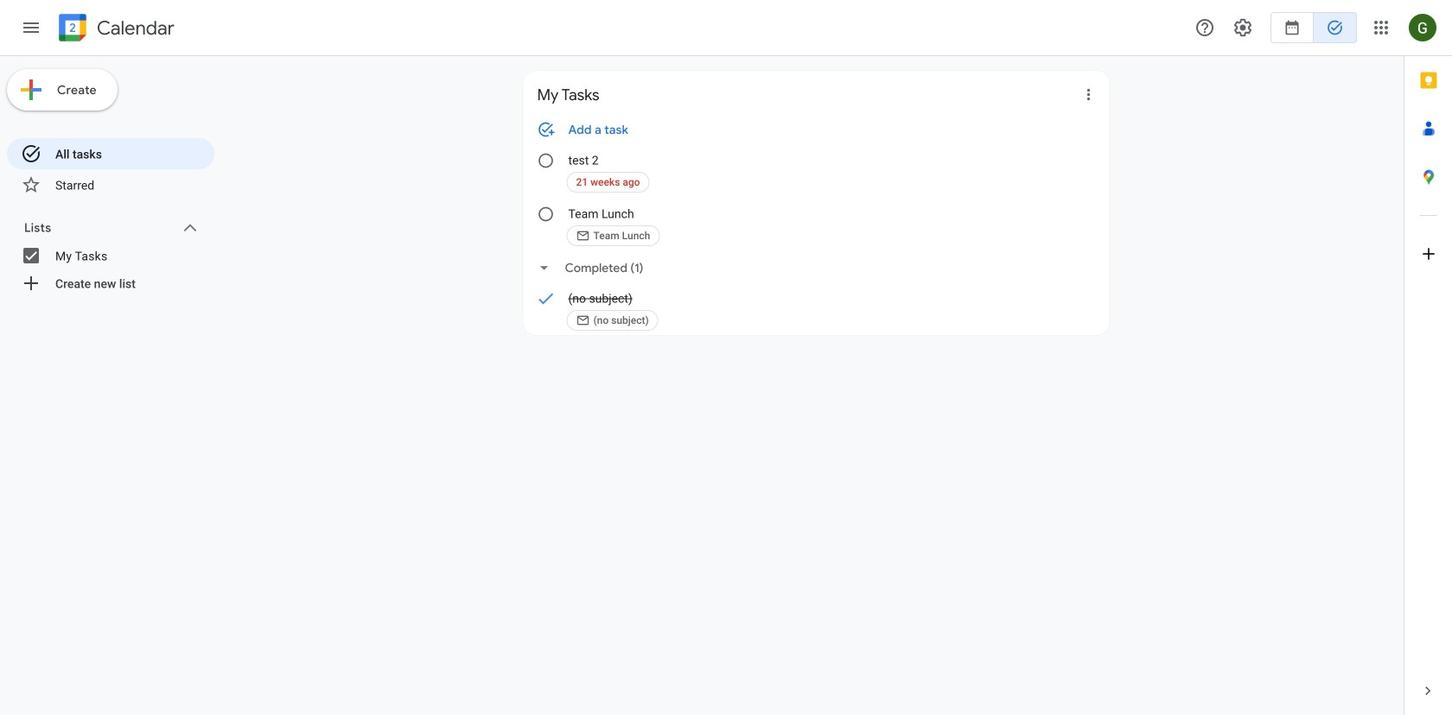 Task type: vqa. For each thing, say whether or not it's contained in the screenshot.
'25' cell in the left top of the page
no



Task type: locate. For each thing, give the bounding box(es) containing it.
tab list
[[1405, 56, 1452, 667]]

heading
[[93, 18, 175, 38]]

support menu image
[[1195, 17, 1215, 38]]



Task type: describe. For each thing, give the bounding box(es) containing it.
calendar element
[[55, 10, 175, 48]]

tasks sidebar image
[[21, 17, 41, 38]]

settings menu image
[[1233, 17, 1254, 38]]

heading inside calendar element
[[93, 18, 175, 38]]



